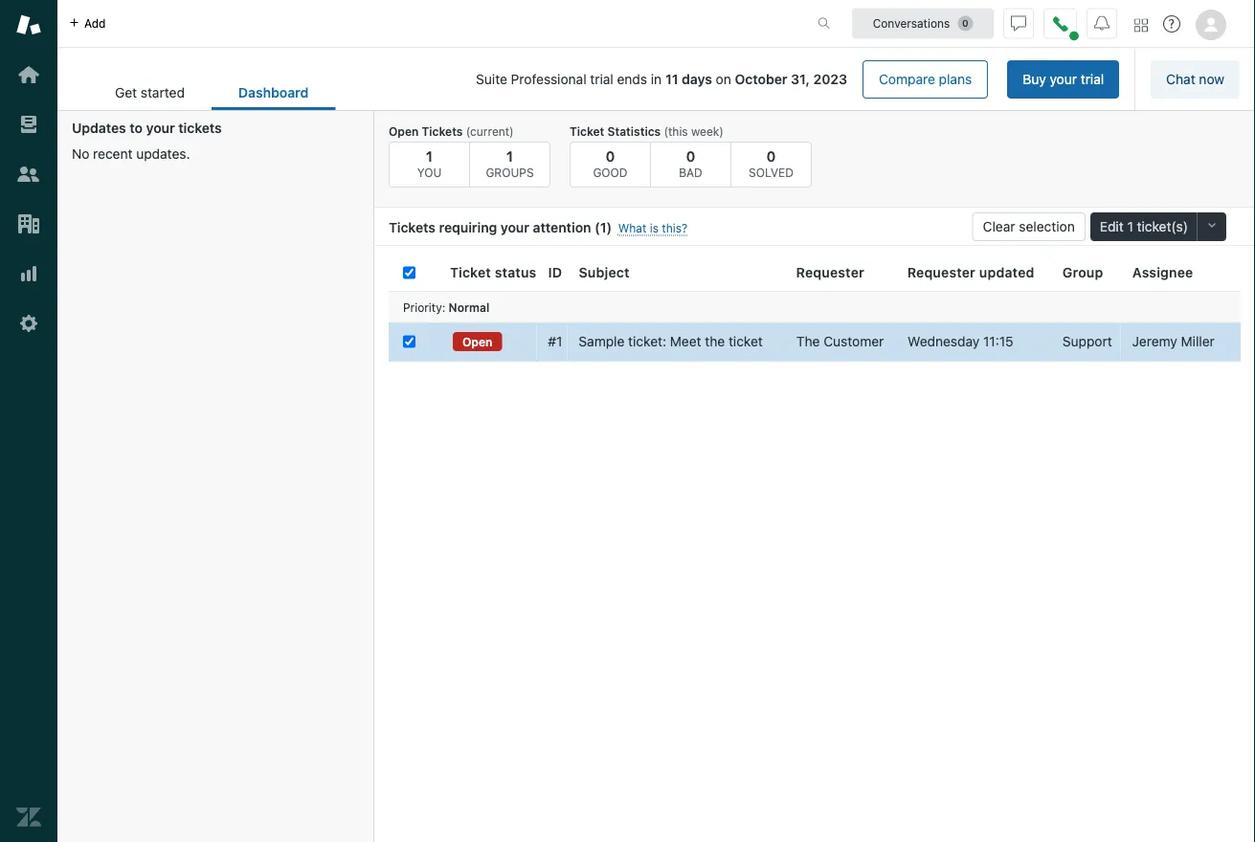 Task type: vqa. For each thing, say whether or not it's contained in the screenshot.
Close image in milo's miso: a foodlez subsidiary Tab
no



Task type: locate. For each thing, give the bounding box(es) containing it.
updates
[[72, 120, 126, 136]]

your right buy
[[1050, 71, 1077, 87]]

Select All Tickets checkbox
[[403, 266, 416, 279]]

0 horizontal spatial trial
[[590, 71, 614, 87]]

bad
[[679, 166, 703, 179]]

2 horizontal spatial your
[[1050, 71, 1077, 87]]

requiring
[[439, 220, 497, 236]]

add button
[[57, 0, 117, 47]]

days
[[682, 71, 712, 87]]

1 inside button
[[1127, 219, 1133, 235]]

trial
[[1081, 71, 1104, 87], [590, 71, 614, 87]]

open up 1 you
[[389, 124, 419, 138]]

is
[[650, 222, 659, 235]]

zendesk image
[[16, 805, 41, 830]]

1 up 'you'
[[426, 147, 433, 164]]

edit 1 ticket(s)
[[1100, 219, 1188, 235]]

professional
[[511, 71, 587, 87]]

the customer
[[796, 334, 884, 349]]

tab list
[[88, 75, 335, 110]]

notifications image
[[1094, 16, 1110, 31]]

customers image
[[16, 162, 41, 187]]

open inside grid
[[462, 335, 492, 349]]

tab list containing get started
[[88, 75, 335, 110]]

id
[[548, 265, 562, 280]]

#1
[[548, 334, 562, 349]]

1 up groups
[[506, 147, 513, 164]]

0 bad
[[679, 147, 703, 179]]

0 inside 0 bad
[[686, 147, 695, 164]]

0 solved
[[749, 147, 794, 179]]

in
[[651, 71, 662, 87]]

trial left ends
[[590, 71, 614, 87]]

section
[[351, 60, 1119, 99]]

0 inside "0 solved"
[[767, 147, 776, 164]]

ticket up normal
[[450, 265, 491, 280]]

0 horizontal spatial 0
[[606, 147, 615, 164]]

miller
[[1181, 334, 1215, 349]]

reporting image
[[16, 261, 41, 286]]

ticket statistics (this week)
[[570, 124, 724, 138]]

your right to
[[146, 120, 175, 136]]

ticket for ticket statistics (this week)
[[570, 124, 604, 138]]

open
[[389, 124, 419, 138], [462, 335, 492, 349]]

11
[[665, 71, 678, 87]]

trial inside button
[[1081, 71, 1104, 87]]

ticket for ticket status
[[450, 265, 491, 280]]

1 horizontal spatial trial
[[1081, 71, 1104, 87]]

requester for requester
[[796, 265, 865, 280]]

grid
[[374, 254, 1255, 843]]

0 vertical spatial ticket
[[570, 124, 604, 138]]

assignee
[[1133, 265, 1193, 280]]

1 horizontal spatial your
[[501, 220, 529, 236]]

requester left updated
[[907, 265, 976, 280]]

none checkbox inside grid
[[403, 336, 416, 348]]

2 trial from the left
[[590, 71, 614, 87]]

october
[[735, 71, 788, 87]]

tickets
[[422, 124, 463, 138], [389, 220, 436, 236]]

updated
[[979, 265, 1035, 280]]

1 horizontal spatial open
[[462, 335, 492, 349]]

1 inside 1 groups
[[506, 147, 513, 164]]

group
[[1063, 265, 1103, 280]]

0 for 0 good
[[606, 147, 615, 164]]

0 vertical spatial open
[[389, 124, 419, 138]]

requester up the customer
[[796, 265, 865, 280]]

zendesk products image
[[1135, 19, 1148, 32]]

None checkbox
[[403, 336, 416, 348]]

support
[[1063, 334, 1112, 349]]

requester updated
[[907, 265, 1035, 280]]

0 inside 0 good
[[606, 147, 615, 164]]

tickets up 1 you
[[422, 124, 463, 138]]

suite
[[476, 71, 507, 87]]

1 right edit
[[1127, 219, 1133, 235]]

the
[[705, 334, 725, 349]]

0 up the solved
[[767, 147, 776, 164]]

clear selection button
[[972, 213, 1086, 241]]

main element
[[0, 0, 57, 843]]

0 horizontal spatial requester
[[796, 265, 865, 280]]

on
[[716, 71, 731, 87]]

1 horizontal spatial 0
[[686, 147, 695, 164]]

to
[[130, 120, 143, 136]]

selection
[[1019, 219, 1075, 235]]

chat now
[[1166, 71, 1225, 87]]

your for tickets requiring your attention ( 1 ) what is this?
[[501, 220, 529, 236]]

compare
[[879, 71, 935, 87]]

1 requester from the left
[[796, 265, 865, 280]]

0 for 0 solved
[[767, 147, 776, 164]]

jeremy miller
[[1132, 334, 1215, 349]]

October 31, 2023 text field
[[735, 71, 847, 87]]

edit 1 ticket(s) button
[[1090, 213, 1198, 241]]

0 vertical spatial tickets
[[422, 124, 463, 138]]

0 up bad
[[686, 147, 695, 164]]

2 vertical spatial your
[[501, 220, 529, 236]]

groups
[[486, 166, 534, 179]]

1 vertical spatial open
[[462, 335, 492, 349]]

2 horizontal spatial 0
[[767, 147, 776, 164]]

your up status
[[501, 220, 529, 236]]

1 vertical spatial your
[[146, 120, 175, 136]]

1 0 from the left
[[606, 147, 615, 164]]

0 up the good
[[606, 147, 615, 164]]

sample ticket: meet the ticket
[[579, 334, 763, 349]]

recent
[[93, 146, 133, 162]]

ticket up 0 good on the top
[[570, 124, 604, 138]]

ticket
[[729, 334, 763, 349]]

tickets
[[178, 120, 222, 136]]

1 vertical spatial ticket
[[450, 265, 491, 280]]

trial down notifications icon
[[1081, 71, 1104, 87]]

1 left what
[[600, 220, 607, 236]]

1 horizontal spatial requester
[[907, 265, 976, 280]]

0 horizontal spatial ticket
[[450, 265, 491, 280]]

open down normal
[[462, 335, 492, 349]]

0
[[606, 147, 615, 164], [686, 147, 695, 164], [767, 147, 776, 164]]

0 horizontal spatial your
[[146, 120, 175, 136]]

1 horizontal spatial ticket
[[570, 124, 604, 138]]

2 requester from the left
[[907, 265, 976, 280]]

0 horizontal spatial open
[[389, 124, 419, 138]]

0 vertical spatial your
[[1050, 71, 1077, 87]]

1
[[426, 147, 433, 164], [506, 147, 513, 164], [1127, 219, 1133, 235], [600, 220, 607, 236]]

ticket status
[[450, 265, 537, 280]]

2 0 from the left
[[686, 147, 695, 164]]

1 trial from the left
[[1081, 71, 1104, 87]]

get started
[[115, 85, 185, 101]]

11:15
[[983, 334, 1014, 349]]

clear
[[983, 219, 1015, 235]]

ticket inside grid
[[450, 265, 491, 280]]

requester for requester updated
[[907, 265, 976, 280]]

jeremy
[[1132, 334, 1177, 349]]

edit
[[1100, 219, 1124, 235]]

get
[[115, 85, 137, 101]]

tickets up select all tickets option
[[389, 220, 436, 236]]

chat now button
[[1151, 60, 1240, 99]]

0 good
[[593, 147, 628, 179]]

3 0 from the left
[[767, 147, 776, 164]]

buy
[[1023, 71, 1046, 87]]



Task type: describe. For each thing, give the bounding box(es) containing it.
tickets requiring your attention ( 1 ) what is this?
[[389, 220, 688, 236]]

)
[[607, 220, 612, 236]]

meet
[[670, 334, 701, 349]]

wednesday 11:15
[[908, 334, 1014, 349]]

1 vertical spatial tickets
[[389, 220, 436, 236]]

organizations image
[[16, 212, 41, 236]]

sample ticket: meet the ticket link
[[579, 333, 763, 350]]

open for open tickets (current)
[[389, 124, 419, 138]]

you
[[417, 166, 442, 179]]

customer
[[824, 334, 884, 349]]

compare plans
[[879, 71, 972, 87]]

statistics
[[607, 124, 661, 138]]

no
[[72, 146, 89, 162]]

buy your trial button
[[1007, 60, 1119, 99]]

(
[[595, 220, 600, 236]]

conversations button
[[852, 8, 994, 39]]

1 groups
[[486, 147, 534, 179]]

this?
[[662, 222, 688, 235]]

clear selection
[[983, 219, 1075, 235]]

your inside button
[[1050, 71, 1077, 87]]

views image
[[16, 112, 41, 137]]

now
[[1199, 71, 1225, 87]]

chat
[[1166, 71, 1196, 87]]

grid containing ticket status
[[374, 254, 1255, 843]]

trial for professional
[[590, 71, 614, 87]]

(this
[[664, 124, 688, 138]]

section containing compare plans
[[351, 60, 1119, 99]]

sample
[[579, 334, 625, 349]]

add
[[84, 17, 106, 30]]

ticket(s)
[[1137, 219, 1188, 235]]

no recent updates.
[[72, 146, 190, 162]]

get started image
[[16, 62, 41, 87]]

good
[[593, 166, 628, 179]]

status
[[495, 265, 537, 280]]

get started tab
[[88, 75, 212, 110]]

zendesk support image
[[16, 12, 41, 37]]

:
[[442, 300, 445, 314]]

open tickets (current)
[[389, 124, 514, 138]]

(current)
[[466, 124, 514, 138]]

dashboard
[[238, 85, 309, 101]]

updates to your tickets
[[72, 120, 222, 136]]

plans
[[939, 71, 972, 87]]

what
[[618, 222, 647, 235]]

compare plans button
[[863, 60, 988, 99]]

solved
[[749, 166, 794, 179]]

week)
[[691, 124, 724, 138]]

ticket:
[[628, 334, 666, 349]]

trial for your
[[1081, 71, 1104, 87]]

the
[[796, 334, 820, 349]]

31,
[[791, 71, 810, 87]]

priority
[[403, 300, 442, 314]]

get help image
[[1163, 15, 1181, 33]]

buy your trial
[[1023, 71, 1104, 87]]

normal
[[449, 300, 489, 314]]

admin image
[[16, 311, 41, 336]]

started
[[141, 85, 185, 101]]

button displays agent's chat status as invisible. image
[[1011, 16, 1026, 31]]

subject
[[579, 265, 630, 280]]

priority : normal
[[403, 300, 489, 314]]

wednesday
[[908, 334, 980, 349]]

your for updates to your tickets
[[146, 120, 175, 136]]

attention
[[533, 220, 591, 236]]

0 for 0 bad
[[686, 147, 695, 164]]

open for open
[[462, 335, 492, 349]]

1 you
[[417, 147, 442, 179]]

ends
[[617, 71, 647, 87]]

conversations
[[873, 17, 950, 30]]

2023
[[813, 71, 847, 87]]

updates.
[[136, 146, 190, 162]]

1 inside 1 you
[[426, 147, 433, 164]]

suite professional trial ends in 11 days on october 31, 2023
[[476, 71, 847, 87]]



